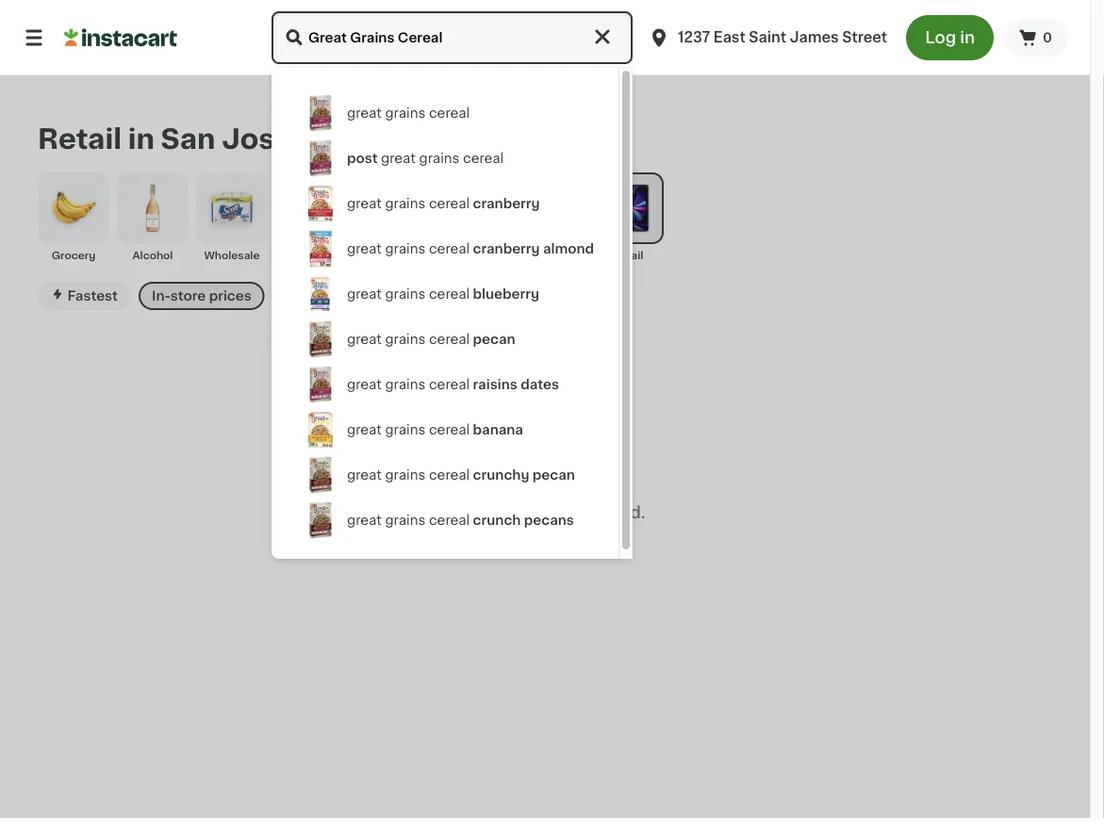 Task type: locate. For each thing, give the bounding box(es) containing it.
none search field inside the search products, stores, and recipes element
[[272, 11, 633, 64]]

great grains cereal
[[347, 107, 470, 120]]

cereal for crunch pecans
[[429, 514, 470, 527]]

grains down pickup
[[385, 333, 426, 346]]

grains down post great grains cereal
[[385, 197, 426, 210]]

great for great grains cereal crunchy pecan
[[347, 469, 382, 482]]

cereal up great grains cereal cranberry almond
[[429, 197, 470, 210]]

grains for great grains cereal raisins dates
[[385, 378, 426, 391]]

in
[[960, 30, 975, 46], [128, 125, 154, 152]]

cereal down great grains cereal cranberry
[[429, 242, 470, 256]]

james
[[790, 31, 839, 44]]

grains up post great grains cereal
[[385, 107, 426, 120]]

a
[[489, 526, 497, 539]]

jose
[[222, 125, 292, 152]]

grains left new
[[385, 288, 426, 301]]

0 button
[[1005, 19, 1067, 57]]

in for log
[[960, 30, 975, 46]]

1 cranberry from the top
[[473, 197, 540, 210]]

cranberry up great grains cereal cranberry almond
[[473, 197, 540, 210]]

pecans
[[524, 514, 574, 527]]

None search field
[[272, 11, 633, 64]]

beauty button
[[434, 172, 505, 263]]

pecan up the were
[[533, 469, 575, 482]]

great grains cereal raisins dates
[[347, 378, 559, 391]]

cereal down beauty on the top of the page
[[429, 288, 470, 301]]

cereal for crunchy pecan
[[429, 469, 470, 482]]

0 vertical spatial in
[[960, 30, 975, 46]]

0 vertical spatial pecan
[[473, 333, 515, 346]]

pharmacy button
[[513, 172, 585, 263]]

cereal up post great grains cereal
[[429, 107, 470, 120]]

cereal for cranberry almond
[[429, 242, 470, 256]]

1 horizontal spatial retail
[[613, 250, 643, 261]]

retail
[[38, 125, 122, 152], [613, 250, 643, 261]]

in left san
[[128, 125, 154, 152]]

grains for great grains cereal banana
[[385, 423, 426, 437]]

grains up great grains cereal blueberry
[[385, 242, 426, 256]]

instacart logo image
[[64, 26, 177, 49]]

cranberry
[[473, 197, 540, 210], [473, 242, 540, 256]]

grains for great grains cereal crunch pecans
[[385, 514, 426, 527]]

search products, stores, and recipes element
[[0, 11, 1090, 819]]

retail inside button
[[613, 250, 643, 261]]

0 vertical spatial cranberry
[[473, 197, 540, 210]]

cereal
[[429, 107, 470, 120], [463, 152, 504, 165], [429, 197, 470, 210], [429, 242, 470, 256], [429, 288, 470, 301], [429, 333, 470, 346], [429, 378, 470, 391], [429, 423, 470, 437], [429, 469, 470, 482], [429, 514, 470, 527]]

cranberry up blueberry
[[473, 242, 540, 256]]

great grains cereal cranberry
[[347, 197, 540, 210]]

retail in san jose main content
[[0, 75, 1090, 618]]

pecan
[[473, 333, 515, 346], [533, 469, 575, 482]]

retail up grocery button
[[38, 125, 122, 152]]

cranberry for cranberry almond
[[473, 242, 540, 256]]

1 vertical spatial retail
[[613, 250, 643, 261]]

1 1237 east saint james street button from the left
[[640, 11, 895, 64]]

0 vertical spatial retail
[[38, 125, 122, 152]]

grains for great grains cereal cranberry
[[385, 197, 426, 210]]

grains down great grains cereal banana
[[385, 469, 426, 482]]

retail right almond
[[613, 250, 643, 261]]

great for great grains cereal banana
[[347, 423, 382, 437]]

2 cranberry from the top
[[473, 242, 540, 256]]

cereal up "no"
[[429, 469, 470, 482]]

try
[[465, 526, 485, 539]]

cereal left raisins
[[429, 378, 470, 391]]

1 horizontal spatial in
[[960, 30, 975, 46]]

banana
[[473, 423, 523, 437]]

0 horizontal spatial in
[[128, 125, 154, 152]]

1 horizontal spatial pecan
[[533, 469, 575, 482]]

2 1237 east saint james street button from the left
[[648, 11, 887, 64]]

dates
[[521, 378, 559, 391]]

in for retail
[[128, 125, 154, 152]]

in inside button
[[960, 30, 975, 46]]

in-store prices
[[152, 289, 252, 303]]

post
[[347, 152, 378, 165]]

1 vertical spatial pecan
[[533, 469, 575, 482]]

crunch
[[473, 514, 521, 527]]

blueberry
[[473, 288, 539, 301]]

cereal left a
[[429, 514, 470, 527]]

were
[[548, 505, 589, 521]]

new
[[427, 289, 457, 303]]

1237 east saint james street button
[[640, 11, 895, 64], [648, 11, 887, 64]]

grains
[[385, 107, 426, 120], [419, 152, 460, 165], [385, 197, 426, 210], [385, 242, 426, 256], [385, 288, 426, 301], [385, 333, 426, 346], [385, 378, 426, 391], [385, 423, 426, 437], [385, 469, 426, 482], [385, 514, 426, 527]]

cereal down 'great grains cereal' link
[[463, 152, 504, 165]]

great for great grains cereal cranberry
[[347, 197, 382, 210]]

street
[[842, 31, 887, 44]]

0 horizontal spatial pecan
[[473, 333, 515, 346]]

1 vertical spatial in
[[128, 125, 154, 152]]

great grains cereal banana
[[347, 423, 523, 437]]

found.
[[593, 505, 645, 521]]

alcohol
[[133, 250, 173, 261]]

pecan up raisins
[[473, 333, 515, 346]]

great for great grains cereal blueberry
[[347, 288, 382, 301]]

grains down great grains cereal pecan
[[385, 378, 426, 391]]

pets
[[378, 250, 402, 261]]

in inside main content
[[128, 125, 154, 152]]

cereal down new button
[[429, 333, 470, 346]]

1 vertical spatial cranberry
[[473, 242, 540, 256]]

grains for great grains cereal pecan
[[385, 333, 426, 346]]

log in button
[[906, 15, 994, 60]]

in right log
[[960, 30, 975, 46]]

cereal for blueberry
[[429, 288, 470, 301]]

great
[[347, 107, 382, 120], [381, 152, 416, 165], [347, 197, 382, 210], [347, 242, 382, 256], [347, 288, 382, 301], [347, 333, 382, 346], [347, 378, 382, 391], [347, 423, 382, 437], [347, 469, 382, 482], [347, 514, 382, 527]]

grains left "no"
[[385, 514, 426, 527]]

log in
[[925, 30, 975, 46]]

retail for retail
[[613, 250, 643, 261]]

great grains cereal blueberry
[[347, 288, 539, 301]]

alcohol button
[[117, 172, 189, 263]]

0 horizontal spatial retail
[[38, 125, 122, 152]]

grains down great grains cereal raisins dates
[[385, 423, 426, 437]]

cereal for banana
[[429, 423, 470, 437]]

cereal down great grains cereal raisins dates
[[429, 423, 470, 437]]

saint
[[749, 31, 787, 44]]



Task type: vqa. For each thing, say whether or not it's contained in the screenshot.
"seller"
no



Task type: describe. For each thing, give the bounding box(es) containing it.
in-
[[152, 289, 171, 303]]

convenience
[[276, 250, 347, 261]]

grains for great grains cereal cranberry almond
[[385, 242, 426, 256]]

log
[[925, 30, 956, 46]]

matches
[[472, 505, 544, 521]]

grocery
[[52, 250, 96, 261]]

great grains cereal cranberry almond
[[347, 242, 594, 256]]

grains for great grains cereal blueberry
[[385, 288, 426, 301]]

great for great grains cereal cranberry almond
[[347, 242, 382, 256]]

pharmacy
[[522, 250, 576, 261]]

post great grains cereal
[[347, 152, 504, 165]]

retail button
[[592, 172, 664, 263]]

grains for great grains cereal crunchy pecan
[[385, 469, 426, 482]]

great for great grains cereal
[[347, 107, 382, 120]]

search list box
[[287, 91, 604, 551]]

almond
[[543, 242, 594, 256]]

wholesale button
[[196, 172, 268, 263]]

selection.
[[561, 526, 625, 539]]

cereal for cranberry
[[429, 197, 470, 210]]

pickup button
[[333, 282, 406, 310]]

wholesale
[[204, 250, 260, 261]]

new button
[[413, 282, 470, 310]]

great grains cereal crunchy pecan
[[347, 469, 575, 482]]

cranberry for cranberry
[[473, 197, 540, 210]]

store
[[171, 289, 206, 303]]

great grains cereal pecan
[[347, 333, 515, 346]]

ebt button
[[272, 282, 325, 310]]

beauty
[[450, 250, 489, 261]]

retail for retail in san jose
[[38, 125, 122, 152]]

great for great grains cereal pecan
[[347, 333, 382, 346]]

retail in san jose
[[38, 125, 292, 152]]

ebt
[[285, 289, 312, 303]]

grains for great grains cereal
[[385, 107, 426, 120]]

no matches were found. try a different selection.
[[445, 505, 645, 539]]

cereal inside 'great grains cereal' link
[[429, 107, 470, 120]]

in-store prices button
[[139, 282, 265, 310]]

great grains cereal crunch pecans
[[347, 514, 574, 527]]

crunchy
[[473, 469, 529, 482]]

cereal for pecan
[[429, 333, 470, 346]]

convenience button
[[275, 172, 347, 263]]

raisins
[[473, 378, 517, 391]]

cereal for raisins dates
[[429, 378, 470, 391]]

0
[[1043, 31, 1052, 44]]

fastest button
[[38, 282, 131, 310]]

Search field
[[272, 11, 633, 64]]

pets button
[[355, 172, 426, 263]]

san
[[161, 125, 215, 152]]

prices
[[209, 289, 252, 303]]

fastest
[[67, 289, 118, 303]]

no
[[445, 505, 468, 521]]

grocery button
[[38, 172, 109, 263]]

1237
[[678, 31, 710, 44]]

different
[[500, 526, 557, 539]]

grains up great grains cereal cranberry
[[419, 152, 460, 165]]

great grains cereal link
[[287, 91, 604, 136]]

great for great grains cereal crunch pecans
[[347, 514, 382, 527]]

pickup
[[346, 289, 393, 303]]

1237 east saint james street
[[678, 31, 887, 44]]

great for great grains cereal raisins dates
[[347, 378, 382, 391]]

east
[[714, 31, 746, 44]]



